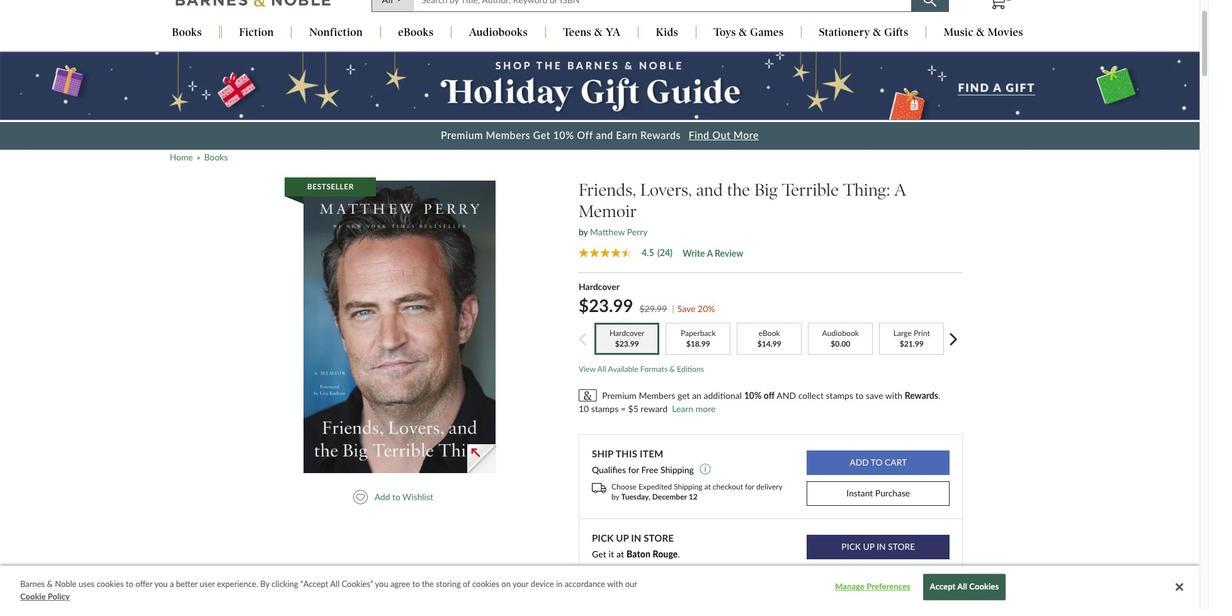 Task type: vqa. For each thing, say whether or not it's contained in the screenshot.
toys
yes



Task type: locate. For each thing, give the bounding box(es) containing it.
0 vertical spatial and
[[596, 129, 614, 141]]

check
[[592, 566, 616, 576]]

0 horizontal spatial books
[[172, 26, 202, 39]]

large
[[894, 329, 912, 338]]

fiction button
[[222, 26, 291, 40]]

1 vertical spatial 10%
[[745, 390, 762, 401]]

1 horizontal spatial get
[[592, 549, 607, 560]]

cookie
[[20, 592, 46, 602]]

0 vertical spatial with
[[886, 390, 903, 401]]

2
[[879, 566, 883, 576]]

1 vertical spatial shipping
[[674, 482, 703, 492]]

privacy alert dialog
[[0, 566, 1200, 610]]

1 horizontal spatial 10%
[[745, 390, 762, 401]]

books button
[[155, 26, 219, 40]]

thing:
[[844, 180, 891, 200]]

accordance
[[565, 580, 606, 590]]

teens & ya button
[[546, 26, 638, 40]]

premium members get an additional 10% off and collect stamps to save with rewards . 10 stamps = $5 reward learn more
[[579, 390, 941, 414]]

0 horizontal spatial at
[[617, 549, 625, 560]]

stamps left =
[[592, 404, 619, 414]]

None submit
[[807, 451, 951, 476], [807, 536, 951, 560], [807, 451, 951, 476], [807, 536, 951, 560]]

& right toys
[[739, 26, 748, 39]]

$14.99
[[758, 339, 782, 349]]

check availability at nearby stores link
[[592, 566, 727, 577]]

collect
[[799, 390, 824, 401]]

0 horizontal spatial you
[[154, 580, 168, 590]]

1 horizontal spatial you
[[375, 580, 389, 590]]

0 horizontal spatial members
[[486, 129, 531, 141]]

& inside $23.99 main content
[[670, 365, 676, 374]]

0 horizontal spatial cookies
[[97, 580, 124, 590]]

available left formats
[[608, 365, 639, 374]]

0 vertical spatial rewards
[[641, 129, 681, 141]]

cart image
[[990, 0, 1007, 10]]

to left 'offer'
[[126, 580, 134, 590]]

you right 'offer'
[[154, 580, 168, 590]]

and
[[596, 129, 614, 141], [697, 180, 723, 200]]

1 vertical spatial and
[[697, 180, 723, 200]]

ebook $14.99
[[758, 329, 782, 349]]

1 vertical spatial a
[[170, 580, 174, 590]]

get left it
[[592, 549, 607, 560]]

0 vertical spatial .
[[939, 390, 941, 401]]

1 horizontal spatial rewards
[[905, 390, 939, 401]]

teens
[[563, 26, 592, 39]]

a inside barnes & noble uses cookies to offer you a better user experience. by clicking "accept all cookies" you agree to the storing of cookies on your device in accordance with our cookie policy
[[170, 580, 174, 590]]

nearby stores
[[673, 566, 727, 576]]

0 vertical spatial shipping
[[661, 465, 694, 476]]

write a review
[[683, 248, 744, 259]]

0 vertical spatial get
[[533, 129, 551, 141]]

0 vertical spatial the
[[727, 180, 751, 200]]

at left checkout
[[705, 482, 711, 492]]

and inside friends, lovers, and the big terrible thing: a memoir by matthew perry
[[697, 180, 723, 200]]

0 vertical spatial premium
[[441, 129, 483, 141]]

1 horizontal spatial by
[[612, 493, 620, 502]]

for left delivery
[[745, 482, 755, 492]]

0 horizontal spatial get
[[533, 129, 551, 141]]

rewards right save on the bottom
[[905, 390, 939, 401]]

None field
[[414, 0, 912, 12]]

& right the music
[[977, 26, 986, 39]]

1 vertical spatial premium
[[603, 390, 637, 401]]

1 vertical spatial get
[[592, 549, 607, 560]]

members inside 'premium members get an additional 10% off and collect stamps to save with rewards . 10 stamps = $5 reward learn more'
[[639, 390, 676, 401]]

it
[[609, 549, 615, 560]]

& for stationery & gifts
[[874, 26, 882, 39]]

$23.99
[[579, 295, 634, 316]]

choose
[[612, 482, 637, 492]]

toys
[[714, 26, 737, 39]]

1 vertical spatial for
[[745, 482, 755, 492]]

1 horizontal spatial a
[[707, 248, 713, 259]]

at down rouge
[[663, 566, 670, 576]]

music
[[944, 26, 974, 39]]

1 horizontal spatial available
[[823, 566, 854, 576]]

to right the add
[[393, 492, 401, 503]]

1 horizontal spatial for
[[745, 482, 755, 492]]

. inside 'premium members get an additional 10% off and collect stamps to save with rewards . 10 stamps = $5 reward learn more'
[[939, 390, 941, 401]]

shipping up 12
[[674, 482, 703, 492]]

1 vertical spatial stamps
[[592, 404, 619, 414]]

0 horizontal spatial with
[[608, 580, 623, 590]]

0 horizontal spatial available
[[608, 365, 639, 374]]

by left matthew
[[579, 227, 588, 237]]

2 horizontal spatial all
[[958, 583, 968, 593]]

1 vertical spatial available
[[823, 566, 854, 576]]

and right lovers,
[[697, 180, 723, 200]]

all right view
[[598, 365, 607, 374]]

with left our
[[608, 580, 623, 590]]

1 vertical spatial with
[[608, 580, 623, 590]]

& for barnes & noble uses cookies to offer you a better user experience. by clicking "accept all cookies" you agree to the storing of cookies on your device in accordance with our cookie policy
[[47, 580, 53, 590]]

available within 2 business hours
[[823, 566, 935, 576]]

0 horizontal spatial .
[[678, 549, 680, 560]]

the inside barnes & noble uses cookies to offer you a better user experience. by clicking "accept all cookies" you agree to the storing of cookies on your device in accordance with our cookie policy
[[422, 580, 434, 590]]

formats
[[641, 365, 668, 374]]

premium inside 'premium members get an additional 10% off and collect stamps to save with rewards . 10 stamps = $5 reward learn more'
[[603, 390, 637, 401]]

a left the better
[[170, 580, 174, 590]]

& inside 'button'
[[874, 26, 882, 39]]

1 vertical spatial .
[[678, 549, 680, 560]]

home
[[170, 152, 193, 162]]

by down choose
[[612, 493, 620, 502]]

and right off
[[596, 129, 614, 141]]

all right "accept
[[330, 580, 340, 590]]

the left storing
[[422, 580, 434, 590]]

0 horizontal spatial premium
[[441, 129, 483, 141]]

with inside barnes & noble uses cookies to offer you a better user experience. by clicking "accept all cookies" you agree to the storing of cookies on your device in accordance with our cookie policy
[[608, 580, 623, 590]]

Search by Title, Author, Keyword or ISBN text field
[[414, 0, 912, 12]]

1 vertical spatial the
[[422, 580, 434, 590]]

available up the manage
[[823, 566, 854, 576]]

& inside barnes & noble uses cookies to offer you a better user experience. by clicking "accept all cookies" you agree to the storing of cookies on your device in accordance with our cookie policy
[[47, 580, 53, 590]]

by inside choose expedited shipping at checkout for delivery by
[[612, 493, 620, 502]]

1 horizontal spatial books
[[204, 152, 228, 162]]

books inside button
[[172, 26, 202, 39]]

cookies right uses on the left of page
[[97, 580, 124, 590]]

1 horizontal spatial premium
[[603, 390, 637, 401]]

0 horizontal spatial a
[[170, 580, 174, 590]]

at right it
[[617, 549, 625, 560]]

0 horizontal spatial by
[[579, 227, 588, 237]]

all right accept
[[958, 583, 968, 593]]

out
[[713, 129, 731, 141]]

save
[[867, 390, 884, 401]]

1 horizontal spatial all
[[598, 365, 607, 374]]

noble
[[55, 580, 77, 590]]

hardcover
[[579, 282, 620, 292]]

with right save on the bottom
[[886, 390, 903, 401]]

2 vertical spatial at
[[663, 566, 670, 576]]

purchase
[[876, 488, 911, 499]]

for left the free
[[629, 465, 640, 476]]

in
[[632, 533, 642, 544]]

at inside choose expedited shipping at checkout for delivery by
[[705, 482, 711, 492]]

and
[[777, 390, 797, 401]]

ship
[[592, 449, 614, 460]]

all inside $23.99 main content
[[598, 365, 607, 374]]

0 horizontal spatial 10%
[[554, 129, 575, 141]]

to left save on the bottom
[[856, 390, 864, 401]]

0 vertical spatial by
[[579, 227, 588, 237]]

this
[[616, 449, 638, 460]]

ebooks button
[[381, 26, 451, 40]]

teens & ya
[[563, 26, 621, 39]]

user
[[200, 580, 215, 590]]

0 horizontal spatial stamps
[[592, 404, 619, 414]]

friends, lovers, and the big terrible thing: a memoir image
[[303, 181, 496, 474]]

0 horizontal spatial and
[[596, 129, 614, 141]]

gifts
[[885, 26, 909, 39]]

1 horizontal spatial members
[[639, 390, 676, 401]]

& left 'editions'
[[670, 365, 676, 374]]

0 vertical spatial books
[[172, 26, 202, 39]]

audiobooks
[[469, 26, 528, 39]]

add to wishlist
[[375, 492, 433, 503]]

write
[[683, 248, 705, 259]]

0 horizontal spatial the
[[422, 580, 434, 590]]

& for toys & games
[[739, 26, 748, 39]]

& for teens & ya
[[595, 26, 603, 39]]

cookies right of
[[473, 580, 500, 590]]

0 vertical spatial members
[[486, 129, 531, 141]]

matthew perry link
[[590, 227, 648, 237]]

1 horizontal spatial .
[[939, 390, 941, 401]]

paperback
[[681, 329, 716, 338]]

off
[[764, 390, 775, 401]]

shipping inside choose expedited shipping at checkout for delivery by
[[674, 482, 703, 492]]

audiobook $0.00
[[823, 329, 860, 349]]

paperback $18.99
[[681, 329, 716, 349]]

0 vertical spatial a
[[707, 248, 713, 259]]

shipping
[[661, 465, 694, 476], [674, 482, 703, 492]]

0 vertical spatial at
[[705, 482, 711, 492]]

stamps right collect
[[826, 390, 854, 401]]

the left big
[[727, 180, 751, 200]]

1 horizontal spatial cookies
[[473, 580, 500, 590]]

& left ya
[[595, 26, 603, 39]]

10% left off on the bottom of the page
[[745, 390, 762, 401]]

a
[[707, 248, 713, 259], [170, 580, 174, 590]]

cookie policy link
[[20, 591, 70, 604]]

1 horizontal spatial and
[[697, 180, 723, 200]]

you
[[154, 580, 168, 590], [375, 580, 389, 590]]

you left agree
[[375, 580, 389, 590]]

experience.
[[217, 580, 258, 590]]

get inside pick up in store get it at baton rouge . check availability at nearby stores
[[592, 549, 607, 560]]

off
[[577, 129, 593, 141]]

all inside button
[[958, 583, 968, 593]]

1 horizontal spatial with
[[886, 390, 903, 401]]

review
[[715, 248, 744, 259]]

1 vertical spatial books
[[204, 152, 228, 162]]

for
[[629, 465, 640, 476], [745, 482, 755, 492]]

all
[[598, 365, 607, 374], [330, 580, 340, 590], [958, 583, 968, 593]]

. inside pick up in store get it at baton rouge . check availability at nearby stores
[[678, 549, 680, 560]]

an
[[693, 390, 702, 401]]

accept all cookies button
[[924, 575, 1006, 601]]

1 vertical spatial rewards
[[905, 390, 939, 401]]

cookies
[[97, 580, 124, 590], [473, 580, 500, 590]]

10% left off
[[554, 129, 575, 141]]

1 vertical spatial members
[[639, 390, 676, 401]]

rewards right earn
[[641, 129, 681, 141]]

matthew
[[590, 227, 625, 237]]

1 horizontal spatial the
[[727, 180, 751, 200]]

storing
[[436, 580, 461, 590]]

0 horizontal spatial for
[[629, 465, 640, 476]]

& up cookie policy link
[[47, 580, 53, 590]]

0 horizontal spatial all
[[330, 580, 340, 590]]

audiobook
[[823, 329, 860, 338]]

1 vertical spatial by
[[612, 493, 620, 502]]

manage
[[836, 583, 865, 593]]

1 horizontal spatial stamps
[[826, 390, 854, 401]]

editions
[[677, 365, 705, 374]]

& left gifts
[[874, 26, 882, 39]]

delivery
[[757, 482, 783, 492]]

perry
[[627, 227, 648, 237]]

2 horizontal spatial at
[[705, 482, 711, 492]]

device
[[531, 580, 554, 590]]

members for get
[[639, 390, 676, 401]]

shipping right the free
[[661, 465, 694, 476]]

choose expedited shipping at checkout for delivery by
[[612, 482, 783, 502]]

learn more link
[[673, 402, 716, 416]]

at
[[705, 482, 711, 492], [617, 549, 625, 560], [663, 566, 670, 576]]

get left off
[[533, 129, 551, 141]]

rewards
[[641, 129, 681, 141], [905, 390, 939, 401]]

excerpt image
[[467, 445, 496, 474]]

fiction
[[239, 26, 274, 39]]

0 vertical spatial for
[[629, 465, 640, 476]]

find
[[689, 129, 710, 141]]

view all available formats & editions link
[[579, 365, 705, 374]]

a right "write" at the right top of the page
[[707, 248, 713, 259]]



Task type: describe. For each thing, give the bounding box(es) containing it.
kids button
[[639, 26, 696, 40]]

1 horizontal spatial at
[[663, 566, 670, 576]]

shipping inside ship this item qualifies for free shipping
[[661, 465, 694, 476]]

view
[[579, 365, 596, 374]]

nonfiction
[[309, 26, 363, 39]]

clicking
[[272, 580, 298, 590]]

cookies
[[970, 583, 1000, 593]]

books link
[[204, 152, 228, 162]]

all for view
[[598, 365, 607, 374]]

members for get
[[486, 129, 531, 141]]

lovers,
[[641, 180, 692, 200]]

1 vertical spatial at
[[617, 549, 625, 560]]

the inside friends, lovers, and the big terrible thing: a memoir by matthew perry
[[727, 180, 751, 200]]

shop the barnes & noble holiday gift guide. find a gift image
[[0, 53, 1200, 119]]

premium members get 10% off and earn rewards find out more
[[441, 129, 759, 141]]

4.5 (24)
[[642, 247, 673, 258]]

item
[[640, 449, 664, 460]]

logo image
[[175, 0, 332, 10]]

(24)
[[658, 247, 673, 258]]

to inside 'premium members get an additional 10% off and collect stamps to save with rewards . 10 stamps = $5 reward learn more'
[[856, 390, 864, 401]]

december
[[653, 493, 687, 502]]

music & movies
[[944, 26, 1024, 39]]

ebooks
[[398, 26, 434, 39]]

premium for premium members get an additional 10% off and collect stamps to save with rewards . 10 stamps = $5 reward learn more
[[603, 390, 637, 401]]

instant purchase
[[847, 488, 911, 499]]

barnes & noble uses cookies to offer you a better user experience. by clicking "accept all cookies" you agree to the storing of cookies on your device in accordance with our cookie policy
[[20, 580, 638, 602]]

add
[[375, 492, 390, 503]]

kids
[[656, 26, 679, 39]]

2 you from the left
[[375, 580, 389, 590]]

games
[[751, 26, 784, 39]]

baton
[[627, 549, 651, 560]]

availability
[[618, 566, 661, 576]]

with inside 'premium members get an additional 10% off and collect stamps to save with rewards . 10 stamps = $5 reward learn more'
[[886, 390, 903, 401]]

audiobooks button
[[452, 26, 545, 40]]

for inside choose expedited shipping at checkout for delivery by
[[745, 482, 755, 492]]

uses
[[79, 580, 95, 590]]

$0.00
[[831, 339, 851, 349]]

our
[[626, 580, 638, 590]]

0 horizontal spatial rewards
[[641, 129, 681, 141]]

manage preferences button
[[834, 576, 913, 601]]

manage preferences
[[836, 583, 911, 593]]

free
[[642, 465, 659, 476]]

bestseller
[[307, 182, 354, 192]]

0 vertical spatial stamps
[[826, 390, 854, 401]]

4.5
[[642, 247, 654, 258]]

"accept
[[301, 580, 329, 590]]

rouge
[[653, 549, 678, 560]]

$23.99 main content
[[0, 52, 1200, 610]]

stationery
[[820, 26, 871, 39]]

1 you from the left
[[154, 580, 168, 590]]

$21.99
[[900, 339, 924, 349]]

instant purchase button
[[807, 482, 951, 507]]

by inside friends, lovers, and the big terrible thing: a memoir by matthew perry
[[579, 227, 588, 237]]

stationery & gifts
[[820, 26, 909, 39]]

a inside $23.99 main content
[[707, 248, 713, 259]]

0 vertical spatial available
[[608, 365, 639, 374]]

2 cookies from the left
[[473, 580, 500, 590]]

pick up in store get it at baton rouge . check availability at nearby stores
[[592, 533, 727, 576]]

agree
[[391, 580, 411, 590]]

policy
[[48, 592, 70, 602]]

0 vertical spatial 10%
[[554, 129, 575, 141]]

add to wishlist link
[[353, 491, 439, 505]]

toys & games
[[714, 26, 784, 39]]

premium for premium members get 10% off and earn rewards find out more
[[441, 129, 483, 141]]

books inside $23.99 main content
[[204, 152, 228, 162]]

10% inside 'premium members get an additional 10% off and collect stamps to save with rewards . 10 stamps = $5 reward learn more'
[[745, 390, 762, 401]]

ebook
[[759, 329, 781, 338]]

all for accept
[[958, 583, 968, 593]]

preferences
[[867, 583, 911, 593]]

stationery & gifts button
[[802, 26, 926, 40]]

1 cookies from the left
[[97, 580, 124, 590]]

barnes
[[20, 580, 45, 590]]

search image
[[924, 0, 937, 7]]

in
[[556, 580, 563, 590]]

for inside ship this item qualifies for free shipping
[[629, 465, 640, 476]]

by
[[260, 580, 270, 590]]

toys & games button
[[697, 26, 802, 40]]

all inside barnes & noble uses cookies to offer you a better user experience. by clicking "accept all cookies" you agree to the storing of cookies on your device in accordance with our cookie policy
[[330, 580, 340, 590]]

tuesday, december 12
[[622, 493, 698, 502]]

additional
[[704, 390, 742, 401]]

home link
[[170, 152, 193, 162]]

cookies"
[[342, 580, 373, 590]]

terrible
[[783, 180, 839, 200]]

friends, lovers, and the big terrible thing: a memoir by matthew perry
[[579, 180, 907, 237]]

big
[[755, 180, 778, 200]]

qualifies
[[592, 465, 626, 476]]

learn
[[673, 404, 694, 414]]

on
[[502, 580, 511, 590]]

& for music & movies
[[977, 26, 986, 39]]

$23.99 $29.99
[[579, 295, 668, 316]]

large print $21.99
[[894, 329, 931, 349]]

store
[[644, 533, 674, 544]]

to right agree
[[413, 580, 420, 590]]

more
[[696, 404, 716, 414]]

get
[[678, 390, 690, 401]]

ya
[[606, 26, 621, 39]]

within
[[856, 566, 877, 576]]

rewards inside 'premium members get an additional 10% off and collect stamps to save with rewards . 10 stamps = $5 reward learn more'
[[905, 390, 939, 401]]

print
[[914, 329, 931, 338]]



